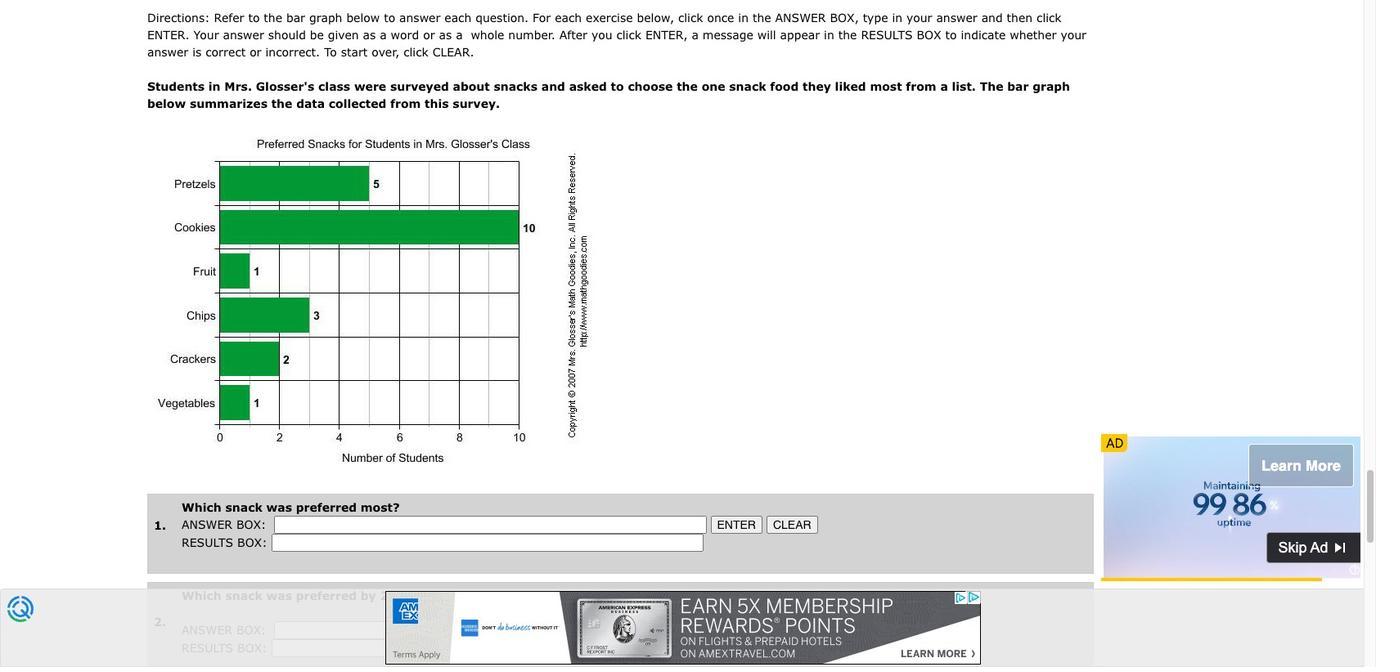 Task type: describe. For each thing, give the bounding box(es) containing it.
below inside the students in mrs. glosser's class were surveyed about snacks and asked to choose the one snack food they liked most from a list. the bar graph below summarizes the data collected from this survey.
[[147, 96, 186, 110]]

enter,
[[645, 28, 688, 42]]

snacks
[[494, 79, 538, 93]]

is
[[192, 45, 202, 59]]

most?
[[361, 501, 400, 514]]

snack for which snack was preferred by 2 students?
[[225, 589, 262, 603]]

glosser's
[[256, 79, 314, 93]]

answer inside the directions: refer to the bar graph below to answer each question. for each exercise below, click once in the answer box, type in your answer and then click enter. your answer should be given as a word or as a  whole number. after you click enter, a message will appear in the results box to indicate whether your answer is correct or incorrect. to start over, click clear.
[[775, 11, 826, 24]]

the up should at left top
[[264, 11, 282, 24]]

results box: for which snack was preferred by 2 students?
[[182, 641, 271, 655]]

class
[[318, 79, 350, 93]]

indicate
[[961, 28, 1006, 42]]

box,
[[830, 11, 859, 24]]

should
[[268, 28, 306, 42]]

a inside the students in mrs. glosser's class were surveyed about snacks and asked to choose the one snack food they liked most from a list. the bar graph below summarizes the data collected from this survey.
[[940, 79, 948, 93]]

below,
[[637, 11, 674, 24]]

were
[[354, 79, 386, 93]]

snack for which snack was preferred most?
[[225, 501, 262, 514]]

answer down the refer
[[223, 28, 264, 42]]

in right "once"
[[738, 11, 749, 24]]

preferred for by
[[296, 589, 357, 603]]

for
[[533, 11, 551, 24]]

which snack was preferred by 2 students?
[[182, 589, 455, 603]]

results box: for which snack was preferred most?
[[182, 536, 271, 550]]

appear
[[780, 28, 820, 42]]

answer for which snack was preferred by 2 students?
[[182, 623, 232, 637]]

students
[[147, 79, 205, 93]]

2.
[[154, 616, 166, 629]]

they
[[803, 79, 831, 93]]

start
[[341, 45, 368, 59]]

results for which snack was preferred by 2 students?
[[182, 641, 233, 655]]

snack inside the students in mrs. glosser's class were surveyed about snacks and asked to choose the one snack food they liked most from a list. the bar graph below summarizes the data collected from this survey.
[[729, 79, 766, 93]]

which for which snack was preferred by 2 students?
[[182, 589, 222, 603]]

clear.
[[433, 45, 474, 59]]

collected
[[329, 96, 386, 110]]

was for by
[[266, 589, 292, 603]]

preferred for most?
[[296, 501, 357, 514]]

students in mrs. glosser's class were surveyed about snacks and asked to choose the one snack food they liked most from a list. the bar graph below summarizes the data collected from this survey.
[[147, 79, 1070, 110]]

was for most?
[[266, 501, 292, 514]]

in down box, on the right of the page
[[824, 28, 834, 42]]

students?
[[392, 589, 455, 603]]

click up enter,
[[678, 11, 703, 24]]

and inside the directions: refer to the bar graph below to answer each question. for each exercise below, click once in the answer box, type in your answer and then click enter. your answer should be given as a word or as a  whole number. after you click enter, a message will appear in the results box to indicate whether your answer is correct or incorrect. to start over, click clear.
[[982, 11, 1003, 24]]

data
[[296, 96, 325, 110]]

results inside the directions: refer to the bar graph below to answer each question. for each exercise below, click once in the answer box, type in your answer and then click enter. your answer should be given as a word or as a  whole number. after you click enter, a message will appear in the results box to indicate whether your answer is correct or incorrect. to start over, click clear.
[[861, 28, 913, 42]]

choose
[[628, 79, 673, 93]]

and inside the students in mrs. glosser's class were surveyed about snacks and asked to choose the one snack food they liked most from a list. the bar graph below summarizes the data collected from this survey.
[[541, 79, 565, 93]]

in right type
[[892, 11, 903, 24]]

click up whether
[[1037, 11, 1062, 24]]

this
[[425, 96, 449, 110]]

by
[[361, 589, 376, 603]]

directions:
[[147, 11, 210, 24]]

the left one
[[677, 79, 698, 93]]

survey.
[[453, 96, 500, 110]]

to up word on the left
[[384, 11, 395, 24]]

you
[[592, 28, 612, 42]]

surveyed
[[390, 79, 449, 93]]



Task type: vqa. For each thing, say whether or not it's contained in the screenshot.
number. in the left top of the page
yes



Task type: locate. For each thing, give the bounding box(es) containing it.
your
[[194, 28, 219, 42]]

1 horizontal spatial or
[[423, 28, 435, 42]]

summarizes
[[190, 96, 267, 110]]

1 which from the top
[[182, 501, 222, 514]]

0 horizontal spatial as
[[363, 28, 376, 42]]

results
[[861, 28, 913, 42], [182, 536, 233, 550], [182, 641, 233, 655]]

given
[[328, 28, 359, 42]]

answer up "appear"
[[775, 11, 826, 24]]

graph down whether
[[1033, 79, 1070, 93]]

will
[[757, 28, 776, 42]]

2 vertical spatial results
[[182, 641, 233, 655]]

preferred left by
[[296, 589, 357, 603]]

0 horizontal spatial graph
[[309, 11, 342, 24]]

graph
[[309, 11, 342, 24], [1033, 79, 1070, 93]]

1 vertical spatial snack
[[225, 501, 262, 514]]

each up whole on the left top of page
[[445, 11, 471, 24]]

answer box: down which snack was preferred most?
[[182, 518, 274, 532]]

box
[[917, 28, 941, 42]]

most
[[870, 79, 902, 93]]

1 was from the top
[[266, 501, 292, 514]]

2 results box: from the top
[[182, 641, 271, 655]]

0 vertical spatial was
[[266, 501, 292, 514]]

as up start
[[363, 28, 376, 42]]

0 vertical spatial answer
[[775, 11, 826, 24]]

incorrect.
[[266, 45, 320, 59]]

directions: refer to the bar graph below to answer each question. for each exercise below, click once in the answer box, type in your answer and then click enter. your answer should be given as a word or as a  whole number. after you click enter, a message will appear in the results box to indicate whether your answer is correct or incorrect. to start over, click clear.
[[147, 11, 1086, 59]]

a right enter,
[[692, 28, 699, 42]]

your right whether
[[1061, 28, 1086, 42]]

your
[[907, 11, 932, 24], [1061, 28, 1086, 42]]

1 horizontal spatial and
[[982, 11, 1003, 24]]

box:
[[236, 518, 266, 532], [237, 536, 267, 550], [236, 623, 266, 637], [237, 641, 267, 655]]

1 horizontal spatial graph
[[1033, 79, 1070, 93]]

1 horizontal spatial your
[[1061, 28, 1086, 42]]

0 vertical spatial which
[[182, 501, 222, 514]]

to inside the students in mrs. glosser's class were surveyed about snacks and asked to choose the one snack food they liked most from a list. the bar graph below summarizes the data collected from this survey.
[[611, 79, 624, 93]]

bar
[[286, 11, 305, 24], [1007, 79, 1029, 93]]

1 as from the left
[[363, 28, 376, 42]]

or
[[423, 28, 435, 42], [250, 45, 261, 59]]

to right box
[[945, 28, 957, 42]]

1 preferred from the top
[[296, 501, 357, 514]]

and left asked
[[541, 79, 565, 93]]

1 vertical spatial from
[[390, 96, 421, 110]]

answer box: for which snack was preferred most?
[[182, 518, 274, 532]]

1 results box: from the top
[[182, 536, 271, 550]]

as up clear.
[[439, 28, 452, 42]]

the up will
[[753, 11, 771, 24]]

to right the refer
[[248, 11, 260, 24]]

each up after
[[555, 11, 582, 24]]

a left list.
[[940, 79, 948, 93]]

preferred
[[296, 501, 357, 514], [296, 589, 357, 603]]

0 vertical spatial answer box:
[[182, 518, 274, 532]]

after
[[559, 28, 587, 42]]

click down exercise
[[616, 28, 641, 42]]

enter.
[[147, 28, 190, 42]]

answer down enter.
[[147, 45, 188, 59]]

advertisement element
[[1101, 434, 1363, 582], [1101, 434, 1363, 582]]

in inside the students in mrs. glosser's class were surveyed about snacks and asked to choose the one snack food they liked most from a list. the bar graph below summarizes the data collected from this survey.
[[208, 79, 221, 93]]

None button
[[711, 516, 762, 534], [711, 622, 762, 640], [711, 516, 762, 534], [711, 622, 762, 640]]

type
[[863, 11, 888, 24]]

and up indicate
[[982, 11, 1003, 24]]

which for which snack was preferred most?
[[182, 501, 222, 514]]

1 vertical spatial below
[[147, 96, 186, 110]]

word
[[391, 28, 419, 42]]

and
[[982, 11, 1003, 24], [541, 79, 565, 93]]

2 was from the top
[[266, 589, 292, 603]]

mrs.
[[224, 79, 252, 93]]

0 horizontal spatial each
[[445, 11, 471, 24]]

in
[[738, 11, 749, 24], [892, 11, 903, 24], [824, 28, 834, 42], [208, 79, 221, 93]]

1 vertical spatial was
[[266, 589, 292, 603]]

0 horizontal spatial below
[[147, 96, 186, 110]]

the down box, on the right of the page
[[838, 28, 857, 42]]

0 vertical spatial or
[[423, 28, 435, 42]]

answer for which snack was preferred most?
[[182, 518, 232, 532]]

1 vertical spatial which
[[182, 589, 222, 603]]

a
[[380, 28, 387, 42], [692, 28, 699, 42], [940, 79, 948, 93]]

whole
[[471, 28, 504, 42]]

to right asked
[[611, 79, 624, 93]]

in up summarizes
[[208, 79, 221, 93]]

as
[[363, 28, 376, 42], [439, 28, 452, 42]]

answer
[[399, 11, 441, 24], [936, 11, 978, 24], [223, 28, 264, 42], [147, 45, 188, 59]]

asked
[[569, 79, 607, 93]]

1 vertical spatial and
[[541, 79, 565, 93]]

or right correct
[[250, 45, 261, 59]]

correct
[[206, 45, 246, 59]]

list.
[[952, 79, 976, 93]]

answer up word on the left
[[399, 11, 441, 24]]

about
[[453, 79, 490, 93]]

0 horizontal spatial a
[[380, 28, 387, 42]]

0 vertical spatial below
[[346, 11, 380, 24]]

1 horizontal spatial below
[[346, 11, 380, 24]]

below up given at the left top of the page
[[346, 11, 380, 24]]

over,
[[372, 45, 399, 59]]

0 horizontal spatial your
[[907, 11, 932, 24]]

1 vertical spatial results
[[182, 536, 233, 550]]

1 vertical spatial or
[[250, 45, 261, 59]]

1 vertical spatial graph
[[1033, 79, 1070, 93]]

answer right 2.
[[182, 623, 232, 637]]

exercise
[[586, 11, 633, 24]]

bar up should at left top
[[286, 11, 305, 24]]

your up box
[[907, 11, 932, 24]]

answer up indicate
[[936, 11, 978, 24]]

results for which snack was preferred most?
[[182, 536, 233, 550]]

refer
[[214, 11, 244, 24]]

advertisement region
[[385, 592, 981, 665]]

1 vertical spatial answer box:
[[182, 623, 274, 637]]

2
[[380, 589, 388, 603]]

0 vertical spatial graph
[[309, 11, 342, 24]]

2 each from the left
[[555, 11, 582, 24]]

1 vertical spatial answer
[[182, 518, 232, 532]]

bar inside the directions: refer to the bar graph below to answer each question. for each exercise below, click once in the answer box, type in your answer and then click enter. your answer should be given as a word or as a  whole number. after you click enter, a message will appear in the results box to indicate whether your answer is correct or incorrect. to start over, click clear.
[[286, 11, 305, 24]]

1 vertical spatial your
[[1061, 28, 1086, 42]]

1 horizontal spatial a
[[692, 28, 699, 42]]

from down surveyed
[[390, 96, 421, 110]]

0 horizontal spatial or
[[250, 45, 261, 59]]

1 vertical spatial bar
[[1007, 79, 1029, 93]]

from
[[906, 79, 936, 93], [390, 96, 421, 110]]

0 vertical spatial and
[[982, 11, 1003, 24]]

to
[[324, 45, 337, 59]]

2 vertical spatial snack
[[225, 589, 262, 603]]

answer box: right 2.
[[182, 623, 274, 637]]

graph up be
[[309, 11, 342, 24]]

None text field
[[271, 534, 703, 552]]

number.
[[508, 28, 555, 42]]

answer box:
[[182, 518, 274, 532], [182, 623, 274, 637]]

each
[[445, 11, 471, 24], [555, 11, 582, 24]]

preferred left most?
[[296, 501, 357, 514]]

or right word on the left
[[423, 28, 435, 42]]

graph inside the directions: refer to the bar graph below to answer each question. for each exercise below, click once in the answer box, type in your answer and then click enter. your answer should be given as a word or as a  whole number. after you click enter, a message will appear in the results box to indicate whether your answer is correct or incorrect. to start over, click clear.
[[309, 11, 342, 24]]

below
[[346, 11, 380, 24], [147, 96, 186, 110]]

message
[[703, 28, 753, 42]]

1 answer box: from the top
[[182, 518, 274, 532]]

which snack was preferred most?
[[182, 501, 400, 514]]

question.
[[475, 11, 529, 24]]

answer
[[775, 11, 826, 24], [182, 518, 232, 532], [182, 623, 232, 637]]

click
[[678, 11, 703, 24], [1037, 11, 1062, 24], [616, 28, 641, 42], [404, 45, 429, 59]]

1 horizontal spatial as
[[439, 28, 452, 42]]

0 vertical spatial preferred
[[296, 501, 357, 514]]

snack
[[729, 79, 766, 93], [225, 501, 262, 514], [225, 589, 262, 603]]

1 horizontal spatial from
[[906, 79, 936, 93]]

graph inside the students in mrs. glosser's class were surveyed about snacks and asked to choose the one snack food they liked most from a list. the bar graph below summarizes the data collected from this survey.
[[1033, 79, 1070, 93]]

answer box: for which snack was preferred by 2 students?
[[182, 623, 274, 637]]

0 vertical spatial from
[[906, 79, 936, 93]]

1.
[[154, 519, 166, 532]]

2 which from the top
[[182, 589, 222, 603]]

food
[[770, 79, 799, 93]]

a up over, at the top of page
[[380, 28, 387, 42]]

None reset field
[[767, 516, 818, 534], [767, 622, 818, 640], [767, 516, 818, 534], [767, 622, 818, 640]]

1 vertical spatial preferred
[[296, 589, 357, 603]]

whether
[[1010, 28, 1057, 42]]

0 horizontal spatial and
[[541, 79, 565, 93]]

1 horizontal spatial each
[[555, 11, 582, 24]]

which
[[182, 501, 222, 514], [182, 589, 222, 603]]

1 vertical spatial results box:
[[182, 641, 271, 655]]

to
[[248, 11, 260, 24], [384, 11, 395, 24], [945, 28, 957, 42], [611, 79, 624, 93]]

results box:
[[182, 536, 271, 550], [182, 641, 271, 655]]

one
[[702, 79, 725, 93]]

then
[[1007, 11, 1033, 24]]

the
[[264, 11, 282, 24], [753, 11, 771, 24], [838, 28, 857, 42], [677, 79, 698, 93], [271, 96, 292, 110]]

0 vertical spatial your
[[907, 11, 932, 24]]

0 vertical spatial bar
[[286, 11, 305, 24]]

0 vertical spatial results box:
[[182, 536, 271, 550]]

click down word on the left
[[404, 45, 429, 59]]

liked
[[835, 79, 866, 93]]

2 as from the left
[[439, 28, 452, 42]]

2 preferred from the top
[[296, 589, 357, 603]]

2 vertical spatial answer
[[182, 623, 232, 637]]

2 answer box: from the top
[[182, 623, 274, 637]]

0 horizontal spatial from
[[390, 96, 421, 110]]

the down glosser's at the top of the page
[[271, 96, 292, 110]]

None text field
[[274, 516, 707, 534], [274, 622, 707, 640], [271, 640, 703, 658], [274, 516, 707, 534], [274, 622, 707, 640], [271, 640, 703, 658]]

bar inside the students in mrs. glosser's class were surveyed about snacks and asked to choose the one snack food they liked most from a list. the bar graph below summarizes the data collected from this survey.
[[1007, 79, 1029, 93]]

was
[[266, 501, 292, 514], [266, 589, 292, 603]]

once
[[707, 11, 734, 24]]

be
[[310, 28, 324, 42]]

the
[[980, 79, 1003, 93]]

2 horizontal spatial a
[[940, 79, 948, 93]]

1 horizontal spatial bar
[[1007, 79, 1029, 93]]

1 each from the left
[[445, 11, 471, 24]]

below inside the directions: refer to the bar graph below to answer each question. for each exercise below, click once in the answer box, type in your answer and then click enter. your answer should be given as a word or as a  whole number. after you click enter, a message will appear in the results box to indicate whether your answer is correct or incorrect. to start over, click clear.
[[346, 11, 380, 24]]

bar right the
[[1007, 79, 1029, 93]]

from right most
[[906, 79, 936, 93]]

answer right 1.
[[182, 518, 232, 532]]

0 horizontal spatial bar
[[286, 11, 305, 24]]

0 vertical spatial results
[[861, 28, 913, 42]]

below down students at top left
[[147, 96, 186, 110]]

preferred snacks for students in mrs. glosser's class image
[[147, 129, 597, 473]]

0 vertical spatial snack
[[729, 79, 766, 93]]



